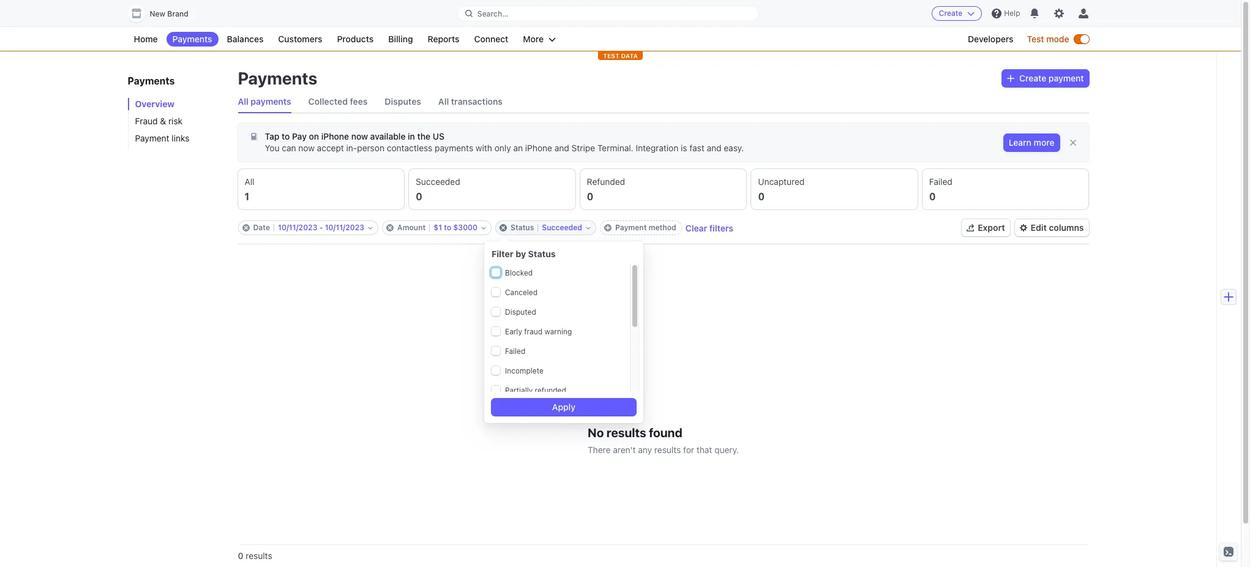 Task type: vqa. For each thing, say whether or not it's contained in the screenshot.
the bottom .
no



Task type: locate. For each thing, give the bounding box(es) containing it.
connect link
[[468, 32, 515, 47]]

date
[[253, 223, 270, 232]]

0 vertical spatial now
[[351, 131, 368, 141]]

svg image left create payment on the right top
[[1008, 75, 1015, 82]]

0 vertical spatial status
[[511, 223, 534, 232]]

2 vertical spatial results
[[246, 551, 272, 561]]

create inside button
[[939, 9, 963, 18]]

10/11/2023 left "-"
[[278, 223, 318, 232]]

1 vertical spatial create
[[1020, 73, 1047, 83]]

succeeded inside tab list
[[416, 176, 460, 187]]

home
[[134, 34, 158, 44]]

1 horizontal spatial failed
[[930, 176, 953, 187]]

0 horizontal spatial results
[[246, 551, 272, 561]]

refunded 0
[[587, 176, 625, 202]]

0 vertical spatial payment
[[135, 133, 169, 143]]

1 horizontal spatial results
[[607, 425, 647, 439]]

0 vertical spatial create
[[939, 9, 963, 18]]

1 vertical spatial status
[[528, 249, 556, 259]]

payment down fraud
[[135, 133, 169, 143]]

accept
[[317, 143, 344, 153]]

clear filters toolbar
[[238, 221, 734, 235]]

payments inside tap to pay on iphone now available in the us you can now accept in-person contactless payments with only an iphone and stripe terminal. integration is fast and easy.
[[435, 143, 474, 153]]

0 horizontal spatial svg image
[[250, 133, 258, 140]]

mode
[[1047, 34, 1070, 44]]

clear filters
[[686, 223, 734, 233]]

0 horizontal spatial payment
[[135, 133, 169, 143]]

1 vertical spatial payment
[[616, 223, 647, 232]]

is
[[681, 143, 688, 153]]

0 vertical spatial to
[[282, 131, 290, 141]]

payment right add payment method image at top
[[616, 223, 647, 232]]

1 and from the left
[[555, 143, 570, 153]]

payment
[[1049, 73, 1084, 83]]

0 vertical spatial succeeded
[[416, 176, 460, 187]]

0 vertical spatial results
[[607, 425, 647, 439]]

payment inside 'payment links' link
[[135, 133, 169, 143]]

svg image left tap
[[250, 133, 258, 140]]

1 vertical spatial svg image
[[250, 133, 258, 140]]

0 vertical spatial payments
[[251, 96, 291, 107]]

0 horizontal spatial failed
[[505, 347, 526, 356]]

1 horizontal spatial svg image
[[1008, 75, 1015, 82]]

edit amount image
[[481, 225, 486, 230]]

tab list up integration
[[238, 91, 1089, 113]]

create
[[939, 9, 963, 18], [1020, 73, 1047, 83]]

1 vertical spatial succeeded
[[542, 223, 583, 232]]

2 horizontal spatial results
[[655, 444, 681, 455]]

1
[[245, 191, 250, 202]]

filters
[[710, 223, 734, 233]]

0 horizontal spatial iphone
[[321, 131, 349, 141]]

edit
[[1031, 222, 1047, 233]]

test
[[1028, 34, 1045, 44]]

succeeded for succeeded
[[542, 223, 583, 232]]

collected
[[309, 96, 348, 107]]

aren't
[[613, 444, 636, 455]]

svg image inside create payment popup button
[[1008, 75, 1015, 82]]

payment inside clear filters toolbar
[[616, 223, 647, 232]]

test mode
[[1028, 34, 1070, 44]]

iphone right an
[[525, 143, 552, 153]]

any
[[638, 444, 652, 455]]

remove date image
[[242, 224, 250, 232]]

payments link
[[166, 32, 218, 47]]

0 for succeeded 0
[[416, 191, 422, 202]]

disputes
[[385, 96, 421, 107]]

succeeded down contactless
[[416, 176, 460, 187]]

1 vertical spatial tab list
[[238, 169, 1089, 209]]

0 horizontal spatial payments
[[251, 96, 291, 107]]

tab list
[[238, 91, 1089, 113], [238, 169, 1089, 209]]

0 inside 'refunded 0'
[[587, 191, 594, 202]]

help button
[[988, 4, 1026, 23]]

1 horizontal spatial now
[[351, 131, 368, 141]]

to for pay
[[282, 131, 290, 141]]

create payment button
[[1003, 70, 1089, 87]]

tab list up method
[[238, 169, 1089, 209]]

learn more link
[[1004, 134, 1060, 151]]

0 inside the failed 0
[[930, 191, 936, 202]]

0 vertical spatial svg image
[[1008, 75, 1015, 82]]

succeeded inside clear filters toolbar
[[542, 223, 583, 232]]

0 horizontal spatial now
[[299, 143, 315, 153]]

0 results
[[238, 551, 272, 561]]

balances
[[227, 34, 264, 44]]

1 horizontal spatial payment
[[616, 223, 647, 232]]

1 vertical spatial failed
[[505, 347, 526, 356]]

no results found there aren't any results for that query.
[[588, 425, 739, 455]]

status right by
[[528, 249, 556, 259]]

tab list containing 1
[[238, 169, 1089, 209]]

overview link
[[128, 98, 226, 110]]

succeeded left edit status 'image'
[[542, 223, 583, 232]]

fees
[[350, 96, 368, 107]]

1 horizontal spatial to
[[444, 223, 452, 232]]

payments up tap
[[251, 96, 291, 107]]

status
[[511, 223, 534, 232], [528, 249, 556, 259]]

2 tab list from the top
[[238, 169, 1089, 209]]

payment
[[135, 133, 169, 143], [616, 223, 647, 232]]

test
[[603, 52, 620, 59]]

1 horizontal spatial succeeded
[[542, 223, 583, 232]]

0 horizontal spatial create
[[939, 9, 963, 18]]

early fraud warning
[[505, 327, 572, 336]]

0 horizontal spatial to
[[282, 131, 290, 141]]

test data
[[603, 52, 638, 59]]

svg image
[[1008, 75, 1015, 82], [250, 133, 258, 140]]

and
[[555, 143, 570, 153], [707, 143, 722, 153]]

now up in-
[[351, 131, 368, 141]]

1 horizontal spatial 10/11/2023
[[325, 223, 365, 232]]

and left stripe
[[555, 143, 570, 153]]

clear
[[686, 223, 708, 233]]

10/11/2023
[[278, 223, 318, 232], [325, 223, 365, 232]]

create left the payment
[[1020, 73, 1047, 83]]

1 vertical spatial results
[[655, 444, 681, 455]]

0 horizontal spatial and
[[555, 143, 570, 153]]

to inside tap to pay on iphone now available in the us you can now accept in-person contactless payments with only an iphone and stripe terminal. integration is fast and easy.
[[282, 131, 290, 141]]

0 inside succeeded 0
[[416, 191, 422, 202]]

only
[[495, 143, 511, 153]]

payments up overview
[[128, 75, 175, 86]]

apply button
[[492, 399, 636, 416]]

1 horizontal spatial and
[[707, 143, 722, 153]]

payments up all payments
[[238, 68, 318, 88]]

learn more
[[1009, 137, 1055, 148]]

remove amount image
[[387, 224, 394, 232]]

payments down us
[[435, 143, 474, 153]]

balances link
[[221, 32, 270, 47]]

succeeded
[[416, 176, 460, 187], [542, 223, 583, 232]]

0 horizontal spatial succeeded
[[416, 176, 460, 187]]

disputes link
[[385, 91, 421, 113]]

iphone up the accept
[[321, 131, 349, 141]]

1 tab list from the top
[[238, 91, 1089, 113]]

1 horizontal spatial payments
[[435, 143, 474, 153]]

iphone
[[321, 131, 349, 141], [525, 143, 552, 153]]

learn
[[1009, 137, 1032, 148]]

to inside clear filters toolbar
[[444, 223, 452, 232]]

all
[[238, 96, 249, 107], [439, 96, 449, 107], [245, 176, 255, 187]]

search…
[[478, 9, 509, 18]]

create inside popup button
[[1020, 73, 1047, 83]]

now
[[351, 131, 368, 141], [299, 143, 315, 153]]

and right fast
[[707, 143, 722, 153]]

connect
[[474, 34, 509, 44]]

collected fees
[[309, 96, 368, 107]]

to up can
[[282, 131, 290, 141]]

1 horizontal spatial create
[[1020, 73, 1047, 83]]

Search… search field
[[458, 6, 759, 21]]

create button
[[932, 6, 983, 21]]

to right $1 on the left of the page
[[444, 223, 452, 232]]

1 vertical spatial payments
[[435, 143, 474, 153]]

1 horizontal spatial iphone
[[525, 143, 552, 153]]

0 vertical spatial failed
[[930, 176, 953, 187]]

0
[[416, 191, 422, 202], [587, 191, 594, 202], [758, 191, 765, 202], [930, 191, 936, 202], [238, 551, 243, 561]]

0 vertical spatial tab list
[[238, 91, 1089, 113]]

&
[[160, 116, 166, 126]]

payments
[[172, 34, 212, 44], [238, 68, 318, 88], [128, 75, 175, 86]]

payments
[[251, 96, 291, 107], [435, 143, 474, 153]]

more
[[523, 34, 544, 44]]

export
[[978, 222, 1006, 233]]

create up developers link
[[939, 9, 963, 18]]

0 horizontal spatial 10/11/2023
[[278, 223, 318, 232]]

all for payments
[[238, 96, 249, 107]]

payment links
[[135, 133, 190, 143]]

reports
[[428, 34, 460, 44]]

10/11/2023 right "-"
[[325, 223, 365, 232]]

available
[[370, 131, 406, 141]]

export button
[[962, 219, 1010, 236]]

now down pay
[[299, 143, 315, 153]]

contactless
[[387, 143, 433, 153]]

1 vertical spatial to
[[444, 223, 452, 232]]

status right remove status icon
[[511, 223, 534, 232]]

all for transactions
[[439, 96, 449, 107]]

reports link
[[422, 32, 466, 47]]

0 inside uncaptured 0
[[758, 191, 765, 202]]

apply
[[552, 402, 576, 412]]



Task type: describe. For each thing, give the bounding box(es) containing it.
all transactions
[[439, 96, 503, 107]]

0 for uncaptured 0
[[758, 191, 765, 202]]

fraud
[[524, 327, 543, 336]]

edit status image
[[586, 225, 591, 230]]

failed 0
[[930, 176, 953, 202]]

all 1
[[245, 176, 255, 202]]

clear filters button
[[686, 223, 734, 233]]

products link
[[331, 32, 380, 47]]

query.
[[715, 444, 739, 455]]

blocked
[[505, 268, 533, 277]]

in
[[408, 131, 415, 141]]

payment for payment links
[[135, 133, 169, 143]]

all transactions link
[[439, 91, 503, 113]]

partially
[[505, 386, 533, 395]]

pay
[[292, 131, 307, 141]]

developers link
[[962, 32, 1020, 47]]

remove status image
[[500, 224, 507, 232]]

fraud
[[135, 116, 158, 126]]

partially refunded
[[505, 386, 566, 395]]

1 10/11/2023 from the left
[[278, 223, 318, 232]]

collected fees link
[[309, 91, 368, 113]]

1 vertical spatial now
[[299, 143, 315, 153]]

early
[[505, 327, 522, 336]]

succeeded 0
[[416, 176, 460, 202]]

that
[[697, 444, 713, 455]]

2 10/11/2023 from the left
[[325, 223, 365, 232]]

create payment
[[1020, 73, 1084, 83]]

0 vertical spatial iphone
[[321, 131, 349, 141]]

new
[[150, 9, 165, 18]]

$1 to $3000
[[434, 223, 478, 232]]

payments down brand
[[172, 34, 212, 44]]

fraud & risk
[[135, 116, 183, 126]]

found
[[649, 425, 683, 439]]

for
[[684, 444, 695, 455]]

fraud & risk link
[[128, 115, 226, 127]]

us
[[433, 131, 445, 141]]

add payment method image
[[605, 224, 612, 232]]

refunded
[[535, 386, 566, 395]]

payments inside tab list
[[251, 96, 291, 107]]

developers
[[968, 34, 1014, 44]]

can
[[282, 143, 296, 153]]

failed for failed 0
[[930, 176, 953, 187]]

customers link
[[272, 32, 329, 47]]

tap to pay on iphone now available in the us you can now accept in-person contactless payments with only an iphone and stripe terminal. integration is fast and easy.
[[265, 131, 744, 153]]

in-
[[346, 143, 357, 153]]

failed for failed
[[505, 347, 526, 356]]

tab list containing all payments
[[238, 91, 1089, 113]]

$1
[[434, 223, 442, 232]]

all payments
[[238, 96, 291, 107]]

payment method
[[616, 223, 677, 232]]

data
[[621, 52, 638, 59]]

edit columns button
[[1015, 219, 1089, 236]]

0 for failed 0
[[930, 191, 936, 202]]

disputed
[[505, 307, 536, 317]]

2 and from the left
[[707, 143, 722, 153]]

payment for payment method
[[616, 223, 647, 232]]

risk
[[168, 116, 183, 126]]

all for 1
[[245, 176, 255, 187]]

create for create payment
[[1020, 73, 1047, 83]]

with
[[476, 143, 492, 153]]

succeeded for succeeded 0
[[416, 176, 460, 187]]

an
[[514, 143, 523, 153]]

method
[[649, 223, 677, 232]]

customers
[[278, 34, 322, 44]]

new brand
[[150, 9, 188, 18]]

billing link
[[382, 32, 419, 47]]

there
[[588, 444, 611, 455]]

fast
[[690, 143, 705, 153]]

edit date image
[[368, 225, 373, 230]]

columns
[[1050, 222, 1084, 233]]

easy.
[[724, 143, 744, 153]]

Search… text field
[[458, 6, 759, 21]]

canceled
[[505, 288, 538, 297]]

person
[[357, 143, 385, 153]]

new brand button
[[128, 5, 201, 22]]

brand
[[167, 9, 188, 18]]

$3000
[[454, 223, 478, 232]]

to for $3000
[[444, 223, 452, 232]]

results for no
[[607, 425, 647, 439]]

status inside clear filters toolbar
[[511, 223, 534, 232]]

you
[[265, 143, 280, 153]]

1 vertical spatial iphone
[[525, 143, 552, 153]]

by
[[516, 249, 526, 259]]

results for 0
[[246, 551, 272, 561]]

stripe
[[572, 143, 595, 153]]

create for create
[[939, 9, 963, 18]]

-
[[320, 223, 323, 232]]

products
[[337, 34, 374, 44]]

incomplete
[[505, 366, 544, 375]]

refunded
[[587, 176, 625, 187]]

integration
[[636, 143, 679, 153]]

filter
[[492, 249, 514, 259]]

all payments link
[[238, 91, 291, 113]]

amount
[[398, 223, 426, 232]]

transactions
[[451, 96, 503, 107]]

0 for refunded 0
[[587, 191, 594, 202]]

terminal.
[[598, 143, 634, 153]]

warning
[[545, 327, 572, 336]]

home link
[[128, 32, 164, 47]]



